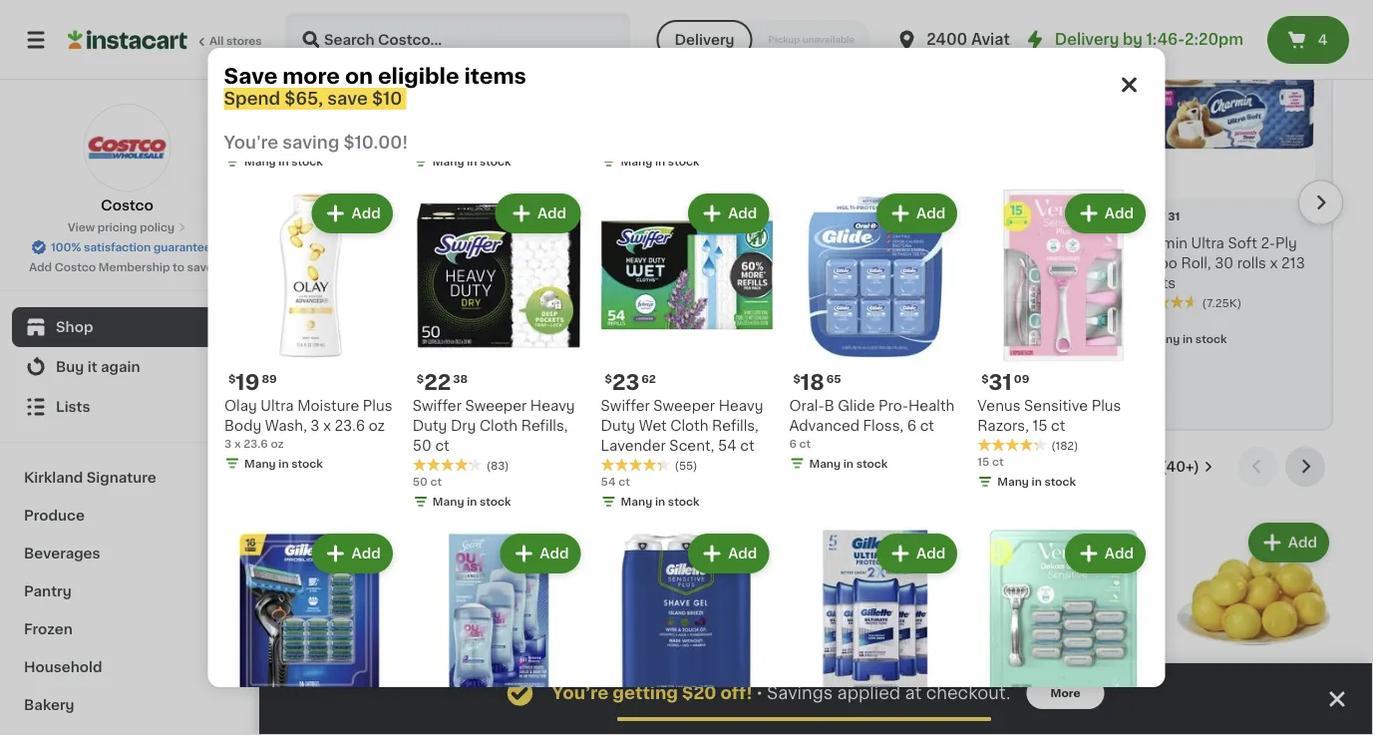 Task type: vqa. For each thing, say whether or not it's contained in the screenshot.


Task type: locate. For each thing, give the bounding box(es) containing it.
$ inside $ 23 62
[[605, 373, 612, 384]]

save
[[224, 65, 278, 86], [956, 302, 991, 316]]

0 horizontal spatial costco
[[55, 262, 96, 273]]

$65, up "bounty"
[[565, 239, 590, 250]]

None search field
[[285, 12, 631, 68]]

11 for organic
[[1011, 689, 1029, 710]]

31 up venus
[[989, 372, 1012, 393]]

swiffer inside swiffer sweeper heavy duty dry cloth refills, 50 ct
[[412, 399, 461, 413]]

ultra
[[356, 236, 389, 250], [1192, 236, 1225, 250], [260, 399, 293, 413]]

31
[[531, 210, 555, 231], [1168, 211, 1181, 222], [989, 372, 1012, 393]]

organic
[[301, 667, 347, 678], [651, 667, 697, 678], [1002, 667, 1047, 678], [649, 715, 705, 729], [1000, 715, 1055, 729]]

2 horizontal spatial many in stock button
[[601, 0, 773, 174]]

heavy inside swiffer sweeper heavy duty dry cloth refills, 50 ct
[[530, 399, 575, 413]]

ct down '1/16",' on the left top of page
[[340, 294, 351, 305]]

sweeper up wet
[[653, 399, 715, 413]]

2 duty from the left
[[601, 419, 635, 433]]

$ 18 65
[[793, 372, 841, 393]]

1 horizontal spatial $ 31 09
[[981, 372, 1029, 393]]

product group containing 9
[[649, 519, 809, 735]]

$65,
[[285, 90, 323, 107], [565, 239, 590, 250]]

$10 inside save more on eligible items spend $65, save $10
[[372, 90, 402, 107]]

0 horizontal spatial apples,
[[649, 735, 702, 735]]

ultra up roll,
[[1192, 236, 1225, 250]]

3 lbs from the left
[[1000, 735, 1020, 735]]

sweeper inside swiffer sweeper heavy duty wet cloth refills, lavender scent, 54 ct
[[653, 399, 715, 413]]

0 horizontal spatial duty
[[412, 419, 447, 433]]

$ for oral-b glide pro-health advanced floss, 6 ct
[[793, 373, 800, 384]]

0 horizontal spatial plus
[[362, 399, 392, 413]]

coke zero sugar, 12 fl oz, 35-count
[[723, 236, 896, 270]]

2 refills, from the left
[[712, 419, 759, 433]]

$ for swiffer sweeper heavy duty wet cloth refills, lavender scent, 54 ct
[[605, 373, 612, 384]]

eligible right see
[[581, 386, 633, 399]]

37
[[1140, 210, 1166, 231]]

30 down 'sheets'
[[1129, 314, 1144, 325]]

1 sweeper from the left
[[465, 399, 527, 413]]

4 inside snap dragon apples, 4 lbs
[[825, 735, 834, 735]]

ct up 12 ct
[[520, 316, 535, 330]]

sweeper up the dry
[[465, 399, 527, 413]]

2 sweeper from the left
[[653, 399, 715, 413]]

0 horizontal spatial save
[[224, 65, 278, 86]]

0 horizontal spatial eligible
[[378, 65, 459, 86]]

0 horizontal spatial cloth
[[479, 419, 517, 433]]

0 vertical spatial eligible
[[378, 65, 459, 86]]

$ inside $ 37 31
[[1133, 211, 1140, 222]]

apples, inside snap dragon apples, 4 lbs
[[919, 715, 971, 729]]

2- up white,
[[649, 256, 663, 270]]

1 horizontal spatial ply
[[1276, 236, 1298, 250]]

$ for snap dragon apples, 4 lbs
[[829, 690, 836, 701]]

1 horizontal spatial 54
[[718, 439, 737, 453]]

1 vertical spatial save
[[956, 302, 991, 316]]

view inside popup button
[[1104, 460, 1138, 474]]

15 down sensitive
[[1032, 419, 1048, 433]]

35 x 12 fl oz
[[723, 294, 787, 305]]

plate,
[[437, 236, 477, 250]]

soft
[[1229, 236, 1258, 250]]

19 for $ 19 89
[[235, 372, 259, 393]]

many down 15 ct
[[997, 477, 1029, 488]]

lbs for red
[[1000, 735, 1020, 735]]

apples, inside organic honeycrisp apples, 4 lbs
[[649, 735, 702, 735]]

refills, for 22
[[521, 419, 568, 433]]

0 vertical spatial 50
[[412, 439, 431, 453]]

186 down '1/16",' on the left top of page
[[317, 294, 337, 305]]

2 heavy from the left
[[718, 399, 763, 413]]

delivery inside 'button'
[[675, 33, 735, 47]]

signature
[[87, 471, 156, 485]]

delivery for delivery by 1:46-2:20pm
[[1055, 32, 1120, 47]]

lbs down checkout. on the right bottom of page
[[1000, 735, 1020, 735]]

$ for organic red grapes, 3 lbs
[[1004, 690, 1011, 701]]

19 left 64
[[734, 210, 758, 231]]

0 horizontal spatial 186
[[317, 294, 337, 305]]

2400 aviation dr button
[[895, 12, 1056, 68]]

2 horizontal spatial 54
[[963, 211, 978, 222]]

heavy down 12 ct
[[530, 399, 575, 413]]

heavy left the oral-
[[718, 399, 763, 413]]

ply inside charmin ultra soft 2-ply jumbo roll, 30 rolls x 213 sheets
[[1276, 236, 1298, 250]]

in
[[278, 156, 288, 167], [467, 156, 477, 167], [655, 156, 665, 167], [371, 314, 382, 325], [777, 314, 788, 325], [1183, 334, 1193, 345], [278, 458, 288, 469], [843, 458, 854, 469], [1032, 477, 1042, 488], [467, 497, 477, 508], [655, 497, 665, 508]]

0 horizontal spatial many in stock button
[[224, 0, 396, 174]]

15 inside venus sensitive plus razors, 15 ct
[[1032, 419, 1048, 433]]

ultra inside "olay ultra moisture plus body wash, 3 x 23.6 oz 3 x 23.6 oz"
[[260, 399, 293, 413]]

$ inside $ 22 38
[[416, 373, 424, 384]]

plus right sensitive
[[1092, 399, 1121, 413]]

2 vertical spatial 54
[[601, 477, 616, 488]]

1 vertical spatial item carousel region
[[299, 447, 1334, 735]]

9
[[661, 689, 675, 710]]

ply up 213
[[1276, 236, 1298, 250]]

advanced inside bounty advanced 2-ply paper towels, white, 101 select-a-size sheets, 12 ct
[[575, 256, 645, 270]]

$10 inside item carousel 'region'
[[622, 239, 642, 250]]

see
[[550, 386, 578, 399]]

lists link
[[12, 387, 242, 427]]

$ inside $ 19 89
[[228, 373, 235, 384]]

0 vertical spatial view
[[68, 222, 95, 233]]

1 cloth from the left
[[479, 419, 517, 433]]

6 down the oral-
[[789, 438, 797, 449]]

ct down health
[[920, 419, 934, 433]]

2 horizontal spatial save
[[593, 239, 619, 250]]

items inside button
[[637, 386, 677, 399]]

cloth inside swiffer sweeper heavy duty dry cloth refills, 50 ct
[[479, 419, 517, 433]]

refills, inside swiffer sweeper heavy duty dry cloth refills, 50 ct
[[521, 419, 568, 433]]

1 horizontal spatial plus
[[1092, 399, 1121, 413]]

$ inside button
[[1179, 690, 1186, 701]]

shop link
[[12, 307, 242, 347]]

advanced inside oral-b glide pro-health advanced floss, 6 ct 6 ct
[[789, 419, 860, 433]]

ultra for 26
[[356, 236, 389, 250]]

0 vertical spatial ply
[[1276, 236, 1298, 250]]

heavy inside swiffer sweeper heavy duty wet cloth refills, lavender scent, 54 ct
[[718, 399, 763, 413]]

3 right grapes, at the right of page
[[1149, 715, 1158, 729]]

delivery right 1 ct
[[675, 33, 735, 47]]

1 horizontal spatial cloth
[[670, 419, 708, 433]]

you're getting $20 off!
[[552, 685, 753, 702]]

0 horizontal spatial 30
[[1129, 314, 1144, 325]]

6 down pro-
[[907, 419, 916, 433]]

duty left the dry
[[412, 419, 447, 433]]

0 horizontal spatial 31
[[531, 210, 555, 231]]

31 right 37
[[1168, 211, 1181, 222]]

$ for dixie ultra paper plate, 10 1/16", 186 ct
[[321, 211, 329, 222]]

31 for spend $65, save $10
[[531, 210, 555, 231]]

stores
[[226, 35, 262, 46]]

$ inside $ 4 34
[[478, 690, 486, 701]]

0 vertical spatial advanced
[[575, 256, 645, 270]]

1 horizontal spatial swiffer
[[601, 399, 650, 413]]

duty inside swiffer sweeper heavy duty dry cloth refills, 50 ct
[[412, 419, 447, 433]]

1 vertical spatial 50
[[412, 477, 427, 488]]

(3.45k)
[[797, 278, 838, 289]]

heavy for 22
[[530, 399, 575, 413]]

1 vertical spatial 54
[[718, 439, 737, 453]]

swiffer down 22
[[412, 399, 461, 413]]

54 right scent,
[[718, 439, 737, 453]]

eligible right on
[[378, 65, 459, 86]]

ct up (873)
[[384, 256, 399, 270]]

1 heavy from the left
[[530, 399, 575, 413]]

3 down body
[[224, 438, 231, 449]]

count
[[748, 256, 789, 270]]

0 vertical spatial $ 31 09
[[524, 210, 572, 231]]

$10 up white,
[[622, 239, 642, 250]]

$ inside $ 26 73
[[321, 211, 329, 222]]

buy it again link
[[12, 347, 242, 387]]

$ 31 09 inside item carousel 'region'
[[524, 210, 572, 231]]

0 vertical spatial paper
[[393, 236, 434, 250]]

1 lbs from the left
[[718, 735, 739, 735]]

0 horizontal spatial items
[[464, 65, 527, 86]]

refills, for 23
[[712, 419, 759, 433]]

1 vertical spatial paper
[[520, 276, 561, 290]]

sweeper for 22
[[465, 399, 527, 413]]

54 inside $ 15 54
[[963, 211, 978, 222]]

23.6 down body
[[243, 438, 268, 449]]

lbs for honeycrisp
[[718, 735, 739, 735]]

1 horizontal spatial 31
[[989, 372, 1012, 393]]

paper
[[393, 236, 434, 250], [520, 276, 561, 290]]

31 up "bounty"
[[531, 210, 555, 231]]

1 refills, from the left
[[521, 419, 568, 433]]

cloth up scent,
[[670, 419, 708, 433]]

save inside button
[[956, 302, 991, 316]]

2 swiffer from the left
[[601, 399, 650, 413]]

$ for olipop strawberry vanilla, 8 x 12 fl oz
[[930, 211, 937, 222]]

cloth right the dry
[[479, 419, 517, 433]]

ultra up wash,
[[260, 399, 293, 413]]

• savings applied at checkout.
[[757, 685, 1011, 702]]

swiffer down 23 at the bottom of page
[[601, 399, 650, 413]]

54 up olipop
[[963, 211, 978, 222]]

0 horizontal spatial spend
[[224, 90, 281, 107]]

1 vertical spatial apples,
[[649, 735, 702, 735]]

save
[[327, 90, 368, 107], [593, 239, 619, 250], [187, 262, 213, 273]]

2 horizontal spatial 3
[[1149, 715, 1158, 729]]

refills, up scent,
[[712, 419, 759, 433]]

$ 31 09 up venus
[[981, 372, 1029, 393]]

0 vertical spatial 19
[[734, 210, 758, 231]]

2 horizontal spatial 31
[[1168, 211, 1181, 222]]

ct down 'lavender'
[[618, 477, 630, 488]]

1 50 from the top
[[412, 439, 431, 453]]

23.6 down moisture
[[334, 419, 365, 433]]

items inside save more on eligible items spend $65, save $10
[[464, 65, 527, 86]]

save inside save more on eligible items spend $65, save $10
[[327, 90, 368, 107]]

many down body
[[244, 458, 276, 469]]

2 11 from the left
[[836, 689, 854, 710]]

by
[[1123, 32, 1143, 47]]

1 vertical spatial 30
[[1129, 314, 1144, 325]]

09 for spend
[[557, 211, 572, 222]]

1 horizontal spatial 11
[[836, 689, 854, 710]]

select-
[[520, 296, 571, 310]]

1 vertical spatial 09
[[1014, 373, 1029, 384]]

0 vertical spatial $10
[[372, 90, 402, 107]]

1 horizontal spatial items
[[637, 386, 677, 399]]

1 horizontal spatial paper
[[520, 276, 561, 290]]

advanced up "towels,"
[[575, 256, 645, 270]]

refills, inside swiffer sweeper heavy duty wet cloth refills, lavender scent, 54 ct
[[712, 419, 759, 433]]

snap dragon apples, 4 lbs
[[825, 715, 971, 735]]

0 horizontal spatial 09
[[557, 211, 572, 222]]

0 horizontal spatial 11
[[311, 689, 329, 710]]

1 duty from the left
[[412, 419, 447, 433]]

$ inside $ 15 54
[[930, 211, 937, 222]]

09 up venus
[[1014, 373, 1029, 384]]

ct up 50 ct
[[435, 439, 449, 453]]

add
[[459, 29, 488, 43], [865, 29, 894, 43], [1068, 29, 1097, 43], [1271, 29, 1300, 43], [351, 206, 380, 220], [539, 206, 568, 220], [728, 206, 757, 220], [916, 206, 945, 220], [1105, 206, 1134, 220], [29, 262, 52, 273], [588, 536, 618, 550], [763, 536, 793, 550], [939, 536, 968, 550], [1114, 536, 1143, 550], [1289, 536, 1318, 550], [351, 547, 380, 561], [540, 547, 569, 561], [728, 547, 757, 561], [916, 547, 945, 561], [1105, 547, 1134, 561]]

31 inside $ 37 31
[[1168, 211, 1181, 222]]

0 vertical spatial costco
[[101, 199, 153, 213]]

0 vertical spatial save
[[224, 65, 278, 86]]

1 horizontal spatial many in stock button
[[412, 0, 585, 174]]

plus inside "olay ultra moisture plus body wash, 3 x 23.6 oz 3 x 23.6 oz"
[[362, 399, 392, 413]]

ct down sensitive
[[1051, 419, 1065, 433]]

lbs inside snap dragon apples, 4 lbs
[[838, 735, 858, 735]]

ct inside swiffer sweeper heavy duty dry cloth refills, 50 ct
[[435, 439, 449, 453]]

$ for olay ultra moisture plus body wash, 3 x 23.6 oz
[[228, 373, 235, 384]]

3 inside organic red grapes, 3 lbs
[[1149, 715, 1158, 729]]

ultra inside charmin ultra soft 2-ply jumbo roll, 30 rolls x 213 sheets
[[1192, 236, 1225, 250]]

2 vertical spatial save
[[187, 262, 213, 273]]

$ inside $ 18 65
[[793, 373, 800, 384]]

save right to
[[187, 262, 213, 273]]

2 horizontal spatial ultra
[[1192, 236, 1225, 250]]

dry
[[450, 419, 476, 433]]

service type group
[[657, 20, 871, 60]]

refills, down see
[[521, 419, 568, 433]]

ct inside swiffer sweeper heavy duty wet cloth refills, lavender scent, 54 ct
[[740, 439, 754, 453]]

2 horizontal spatial lbs
[[1000, 735, 1020, 735]]

1 horizontal spatial $ 11 18
[[829, 689, 869, 710]]

beverages
[[24, 547, 100, 561]]

(7.25k)
[[1203, 298, 1242, 309]]

oz up save $1.00 on the right top of the page
[[970, 276, 983, 287]]

lbs inside organic honeycrisp apples, 4 lbs
[[718, 735, 739, 735]]

oral-
[[789, 399, 824, 413]]

product group containing 23
[[601, 189, 773, 514]]

shop
[[56, 320, 93, 334]]

★★★★★
[[317, 275, 387, 289], [317, 275, 387, 289], [723, 275, 793, 289], [723, 275, 793, 289], [1129, 295, 1199, 309], [1129, 295, 1199, 309], [520, 315, 590, 329], [520, 315, 590, 329], [977, 438, 1047, 452], [977, 438, 1047, 452], [412, 458, 482, 472], [412, 458, 482, 472], [601, 458, 671, 472], [601, 458, 671, 472]]

lbs
[[718, 735, 739, 735], [838, 735, 858, 735], [1000, 735, 1020, 735]]

spend up you're
[[224, 90, 281, 107]]

swiffer inside swiffer sweeper heavy duty wet cloth refills, lavender scent, 54 ct
[[601, 399, 650, 413]]

lbs down honeycrisp
[[718, 735, 739, 735]]

ultra for 37
[[1192, 236, 1225, 250]]

09 for venus
[[1014, 373, 1029, 384]]

0 vertical spatial 09
[[557, 211, 572, 222]]

duty for 23
[[601, 419, 635, 433]]

$
[[321, 211, 329, 222], [524, 211, 531, 222], [727, 211, 734, 222], [930, 211, 937, 222], [1133, 211, 1140, 222], [228, 373, 235, 384], [416, 373, 424, 384], [793, 373, 800, 384], [605, 373, 612, 384], [981, 373, 989, 384], [303, 690, 311, 701], [478, 690, 486, 701], [653, 690, 661, 701], [829, 690, 836, 701], [1004, 690, 1011, 701], [1179, 690, 1186, 701]]

3 11 from the left
[[1011, 689, 1029, 710]]

1 horizontal spatial apples,
[[919, 715, 971, 729]]

roll,
[[1182, 256, 1212, 270]]

oz down "strawberry"
[[981, 256, 997, 270]]

1 horizontal spatial advanced
[[789, 419, 860, 433]]

0 horizontal spatial sweeper
[[465, 399, 527, 413]]

19 left 89
[[235, 372, 259, 393]]

0 horizontal spatial ultra
[[260, 399, 293, 413]]

many in stock
[[244, 156, 323, 167], [432, 156, 511, 167], [621, 156, 699, 167], [337, 314, 416, 325], [743, 314, 822, 325], [244, 458, 323, 469], [809, 458, 888, 469], [997, 477, 1076, 488], [432, 497, 511, 508], [621, 497, 699, 508]]

many inside 30 ct many in stock
[[1149, 334, 1181, 345]]

save for $1.00
[[956, 302, 991, 316]]

0 vertical spatial 8
[[926, 256, 935, 270]]

ct inside 30 ct many in stock
[[1147, 314, 1158, 325]]

spend up "bounty"
[[526, 239, 563, 250]]

$ for swiffer sweeper heavy duty dry cloth refills, 50 ct
[[416, 373, 424, 384]]

$ 31 09 inside spend $65, save $10 dialog
[[981, 372, 1029, 393]]

costco down 100%
[[55, 262, 96, 273]]

apples,
[[919, 715, 971, 729], [649, 735, 702, 735]]

19 for $ 19 64
[[734, 210, 758, 231]]

cloth inside swiffer sweeper heavy duty wet cloth refills, lavender scent, 54 ct
[[670, 419, 708, 433]]

$ inside "$ 19 64"
[[727, 211, 734, 222]]

savings
[[767, 685, 833, 702]]

0 horizontal spatial 23.6
[[243, 438, 268, 449]]

30 inside 30 ct many in stock
[[1129, 314, 1144, 325]]

fl inside coke zero sugar, 12 fl oz, 35-count
[[863, 236, 873, 250]]

1 vertical spatial 15
[[1032, 419, 1048, 433]]

save up "towels,"
[[593, 239, 619, 250]]

1 horizontal spatial view
[[1104, 460, 1138, 474]]

cloth
[[479, 419, 517, 433], [670, 419, 708, 433]]

0 vertical spatial 15
[[937, 210, 961, 231]]

1 horizontal spatial save
[[327, 90, 368, 107]]

2- inside bounty advanced 2-ply paper towels, white, 101 select-a-size sheets, 12 ct
[[649, 256, 663, 270]]

0 horizontal spatial delivery
[[675, 33, 735, 47]]

1 ct
[[614, 29, 638, 43]]

product group containing 22
[[412, 189, 585, 514]]

apples, down $ 9 94
[[649, 735, 702, 735]]

duty up 'lavender'
[[601, 419, 635, 433]]

09 up spend $65, save $10
[[557, 211, 572, 222]]

$ 11 18 for snap
[[829, 689, 869, 710]]

2:20pm
[[1185, 32, 1244, 47]]

50 inside swiffer sweeper heavy duty dry cloth refills, 50 ct
[[412, 439, 431, 453]]

1 horizontal spatial lbs
[[838, 735, 858, 735]]

red
[[1059, 715, 1087, 729]]

view pricing policy
[[68, 222, 175, 233]]

1 horizontal spatial duty
[[601, 419, 635, 433]]

1 horizontal spatial 30
[[1215, 256, 1234, 270]]

2 horizontal spatial $ 11 18
[[1004, 689, 1044, 710]]

ply up 101 on the top of page
[[663, 256, 685, 270]]

(40+)
[[1161, 460, 1200, 474]]

view left all in the right bottom of the page
[[1104, 460, 1138, 474]]

0 vertical spatial 3
[[310, 419, 319, 433]]

$ 19 64
[[727, 210, 776, 231]]

costco up view pricing policy link in the top left of the page
[[101, 199, 153, 213]]

$65, inside save more on eligible items spend $65, save $10
[[285, 90, 323, 107]]

dixie ultra paper plate, 10 1/16", 186 ct
[[317, 236, 496, 270]]

$65, down more
[[285, 90, 323, 107]]

fl
[[863, 236, 873, 250], [968, 256, 978, 270], [960, 276, 967, 287], [764, 294, 771, 305]]

ultra inside dixie ultra paper plate, 10 1/16", 186 ct
[[356, 236, 389, 250]]

fresh fruit
[[299, 457, 418, 478]]

2 8 from the top
[[926, 276, 934, 287]]

kirkland
[[24, 471, 83, 485]]

1 vertical spatial eligible
[[581, 386, 633, 399]]

product group containing 18
[[789, 189, 961, 476]]

186 right '1/16",' on the left top of page
[[356, 256, 381, 270]]

lbs inside organic red grapes, 3 lbs
[[1000, 735, 1020, 735]]

item carousel region
[[317, 4, 1344, 421], [299, 447, 1334, 735]]

advanced down b at right bottom
[[789, 419, 860, 433]]

1 vertical spatial 2-
[[649, 256, 663, 270]]

ct down 'sheets'
[[1147, 314, 1158, 325]]

product group
[[317, 12, 504, 332], [520, 12, 707, 409], [723, 12, 910, 332], [926, 12, 1113, 351], [1129, 12, 1316, 352], [224, 189, 396, 476], [412, 189, 585, 514], [601, 189, 773, 514], [789, 189, 961, 476], [977, 189, 1150, 494], [299, 519, 458, 735], [474, 519, 634, 735], [649, 519, 809, 735], [825, 519, 984, 735], [1000, 519, 1159, 735], [1175, 519, 1334, 735], [224, 530, 396, 735], [412, 530, 585, 735], [601, 530, 773, 735], [789, 530, 961, 735], [977, 530, 1150, 735]]

0 horizontal spatial $10
[[372, 90, 402, 107]]

1 vertical spatial 8
[[926, 276, 934, 287]]

$65, inside item carousel 'region'
[[565, 239, 590, 250]]

1 8 from the top
[[926, 256, 935, 270]]

more
[[1051, 688, 1081, 699]]

swiffer sweeper heavy duty wet cloth refills, lavender scent, 54 ct
[[601, 399, 763, 453]]

$1.00
[[994, 302, 1033, 316]]

100% satisfaction guarantee button
[[31, 235, 223, 255]]

1 horizontal spatial 15
[[977, 457, 989, 468]]

0 vertical spatial items
[[464, 65, 527, 86]]

spend $65, save $10
[[526, 239, 642, 250]]

2- right soft in the top of the page
[[1262, 236, 1276, 250]]

apples, for 9
[[649, 735, 702, 735]]

many down 'sheets'
[[1149, 334, 1181, 345]]

$ for venus sensitive plus razors, 15 ct
[[981, 373, 989, 384]]

white,
[[620, 276, 664, 290]]

2 horizontal spatial 11
[[1011, 689, 1029, 710]]

ultra down 73
[[356, 236, 389, 250]]

delivery left by
[[1055, 32, 1120, 47]]

2 horizontal spatial 15
[[1032, 419, 1048, 433]]

0 vertical spatial 54
[[963, 211, 978, 222]]

1 vertical spatial advanced
[[789, 419, 860, 433]]

0 horizontal spatial 15
[[937, 210, 961, 231]]

save down stores
[[224, 65, 278, 86]]

ct
[[624, 29, 638, 43], [384, 256, 399, 270], [340, 294, 351, 305], [1147, 314, 1158, 325], [520, 316, 535, 330], [535, 334, 546, 345], [920, 419, 934, 433], [1051, 419, 1065, 433], [799, 438, 811, 449], [435, 439, 449, 453], [740, 439, 754, 453], [992, 457, 1004, 468], [430, 477, 442, 488], [618, 477, 630, 488]]

applied
[[838, 685, 901, 702]]

sweeper inside swiffer sweeper heavy duty dry cloth refills, 50 ct
[[465, 399, 527, 413]]

duty inside swiffer sweeper heavy duty wet cloth refills, lavender scent, 54 ct
[[601, 419, 635, 433]]

ct down razors,
[[992, 457, 1004, 468]]

1 vertical spatial 6
[[789, 438, 797, 449]]

101
[[668, 276, 689, 290]]

add button
[[421, 18, 498, 54], [827, 18, 904, 54], [1030, 18, 1107, 54], [1233, 18, 1310, 54], [313, 195, 390, 231], [500, 195, 579, 231], [690, 195, 767, 231], [878, 195, 955, 231], [1067, 195, 1144, 231], [550, 525, 628, 561], [726, 525, 803, 561], [901, 525, 978, 561], [1076, 525, 1153, 561], [1251, 525, 1328, 561], [313, 536, 390, 572], [502, 536, 579, 572], [690, 536, 767, 572], [878, 536, 955, 572], [1067, 536, 1144, 572]]

honeycrisp
[[709, 715, 790, 729]]

product group containing 15
[[926, 12, 1113, 351]]

zero
[[763, 236, 795, 250]]

many down 35 x 12 fl oz
[[743, 314, 775, 325]]

12
[[846, 236, 860, 250], [950, 256, 965, 270], [945, 276, 957, 287], [750, 294, 761, 305], [676, 296, 690, 310], [520, 334, 532, 345], [566, 715, 580, 729]]

3 many in stock button from the left
[[601, 0, 773, 174]]

sweeper
[[465, 399, 527, 413], [653, 399, 715, 413]]

1 many in stock button from the left
[[224, 0, 396, 174]]

0 horizontal spatial ply
[[663, 256, 685, 270]]

costco
[[101, 199, 153, 213], [55, 262, 96, 273]]

1 horizontal spatial $10
[[622, 239, 642, 250]]

apples, down checkout. on the right bottom of page
[[919, 715, 971, 729]]

1 vertical spatial 3
[[224, 438, 231, 449]]

$ for organic honeycrisp apples, 4 lbs
[[653, 690, 661, 701]]

paper up select-
[[520, 276, 561, 290]]

many
[[244, 156, 276, 167], [432, 156, 464, 167], [621, 156, 652, 167], [337, 314, 369, 325], [743, 314, 775, 325], [1149, 334, 1181, 345], [244, 458, 276, 469], [809, 458, 841, 469], [997, 477, 1029, 488], [432, 497, 464, 508], [621, 497, 652, 508]]

4 button
[[1268, 16, 1350, 64]]

duty for 22
[[412, 419, 447, 433]]

3
[[310, 419, 319, 433], [224, 438, 231, 449], [1149, 715, 1158, 729]]

save down on
[[327, 90, 368, 107]]

1 plus from the left
[[362, 399, 392, 413]]

plus right moisture
[[362, 399, 392, 413]]

0 horizontal spatial paper
[[393, 236, 434, 250]]

view up 100%
[[68, 222, 95, 233]]

0 vertical spatial $65,
[[285, 90, 323, 107]]

15 up olipop
[[937, 210, 961, 231]]

ct right scent,
[[740, 439, 754, 453]]

1 horizontal spatial spend
[[526, 239, 563, 250]]

swiffer for 23
[[601, 399, 650, 413]]

54 down 'lavender'
[[601, 477, 616, 488]]

1 horizontal spatial 3
[[310, 419, 319, 433]]

09 inside spend $65, save $10 dialog
[[1014, 373, 1029, 384]]

duty
[[412, 419, 447, 433], [601, 419, 635, 433]]

2 plus from the left
[[1092, 399, 1121, 413]]

moisture
[[297, 399, 359, 413]]

paper up (873)
[[393, 236, 434, 250]]

see eligible items
[[550, 386, 677, 399]]

30 down soft in the top of the page
[[1215, 256, 1234, 270]]

2 $ 11 18 from the left
[[829, 689, 869, 710]]

2-
[[1262, 236, 1276, 250], [649, 256, 663, 270]]

1 swiffer from the left
[[412, 399, 461, 413]]

charmin
[[1129, 236, 1188, 250]]

$ 31 09 up "bounty"
[[524, 210, 572, 231]]

produce
[[24, 509, 85, 523]]

31 inside spend $65, save $10 dialog
[[989, 372, 1012, 393]]

save inside save more on eligible items spend $65, save $10
[[224, 65, 278, 86]]

items
[[464, 65, 527, 86], [637, 386, 677, 399]]

3 $ 11 18 from the left
[[1004, 689, 1044, 710]]

item carousel region containing fresh fruit
[[299, 447, 1334, 735]]

$ inside $ 9 94
[[653, 690, 661, 701]]

plus
[[362, 399, 392, 413], [1092, 399, 1121, 413]]

(182)
[[1051, 441, 1078, 452]]

lbs down snap
[[838, 735, 858, 735]]

2- inside charmin ultra soft 2-ply jumbo roll, 30 rolls x 213 sheets
[[1262, 236, 1276, 250]]

15 down razors,
[[977, 457, 989, 468]]

2 cloth from the left
[[670, 419, 708, 433]]

0 vertical spatial 2-
[[1262, 236, 1276, 250]]

paper inside dixie ultra paper plate, 10 1/16", 186 ct
[[393, 236, 434, 250]]

19 inside spend $65, save $10 dialog
[[235, 372, 259, 393]]

x
[[939, 256, 947, 270], [1271, 256, 1278, 270], [936, 276, 943, 287], [740, 294, 747, 305], [323, 419, 331, 433], [234, 438, 240, 449]]

instacart logo image
[[68, 28, 188, 52]]

towels,
[[565, 276, 616, 290]]

sweeper for 23
[[653, 399, 715, 413]]

olay ultra moisture plus body wash, 3 x 23.6 oz 3 x 23.6 oz
[[224, 399, 392, 449]]

to
[[173, 262, 185, 273]]

1 horizontal spatial refills,
[[712, 419, 759, 433]]

1 vertical spatial ply
[[663, 256, 685, 270]]

grapes,
[[1091, 715, 1146, 729]]

89
[[261, 373, 276, 384]]

2 lbs from the left
[[838, 735, 858, 735]]



Task type: describe. For each thing, give the bounding box(es) containing it.
100%
[[51, 242, 81, 253]]

31 for venus sensitive plus razors, 15 ct
[[989, 372, 1012, 393]]

it
[[88, 360, 97, 374]]

$ 23 62
[[605, 372, 656, 393]]

many down you're
[[244, 156, 276, 167]]

10
[[480, 236, 496, 250]]

product group containing 37
[[1129, 12, 1316, 352]]

cloth for 22
[[479, 419, 517, 433]]

ply inside bounty advanced 2-ply paper towels, white, 101 select-a-size sheets, 12 ct
[[663, 256, 685, 270]]

ct down the oral-
[[799, 438, 811, 449]]

aviation
[[972, 32, 1034, 47]]

more button
[[1027, 677, 1105, 709]]

many down b at right bottom
[[809, 458, 841, 469]]

186 inside dixie ultra paper plate, 10 1/16", 186 ct
[[356, 256, 381, 270]]

$ for coke zero sugar, 12 fl oz, 35-count
[[727, 211, 734, 222]]

2400 aviation dr
[[927, 32, 1056, 47]]

delivery for delivery
[[675, 33, 735, 47]]

22
[[424, 372, 451, 393]]

2 50 from the top
[[412, 477, 427, 488]]

$ for charmin ultra soft 2-ply jumbo roll, 30 rolls x 213 sheets
[[1133, 211, 1140, 222]]

sponsored badge image
[[926, 335, 986, 346]]

costco link
[[83, 104, 171, 215]]

100% satisfaction guarantee
[[51, 242, 211, 253]]

$ 31 09 for spend
[[524, 210, 572, 231]]

18 inside product group
[[800, 372, 824, 393]]

54 inside swiffer sweeper heavy duty wet cloth refills, lavender scent, 54 ct
[[718, 439, 737, 453]]

save $1.00
[[956, 302, 1033, 316]]

razors,
[[977, 419, 1029, 433]]

many up spend $65, save $10
[[621, 156, 652, 167]]

view for view all (40+)
[[1104, 460, 1138, 474]]

body
[[224, 419, 261, 433]]

54 ct
[[601, 477, 630, 488]]

x inside charmin ultra soft 2-ply jumbo roll, 30 rolls x 213 sheets
[[1271, 256, 1278, 270]]

pricing
[[97, 222, 137, 233]]

lists
[[56, 400, 90, 414]]

health
[[908, 399, 955, 413]]

olay
[[224, 399, 257, 413]]

ct inside bounty advanced 2-ply paper towels, white, 101 select-a-size sheets, 12 ct
[[520, 316, 535, 330]]

pantry link
[[12, 573, 242, 611]]

$ for raspberries, 12 oz
[[478, 690, 486, 701]]

spend inside save more on eligible items spend $65, save $10
[[224, 90, 281, 107]]

in inside 30 ct many in stock
[[1183, 334, 1193, 345]]

size
[[587, 296, 616, 310]]

30 inside charmin ultra soft 2-ply jumbo roll, 30 rolls x 213 sheets
[[1215, 256, 1234, 270]]

paper inside bounty advanced 2-ply paper towels, white, 101 select-a-size sheets, 12 ct
[[520, 276, 561, 290]]

scent,
[[669, 439, 714, 453]]

buy
[[56, 360, 84, 374]]

dr
[[1038, 32, 1056, 47]]

lbs for dragon
[[838, 735, 858, 735]]

62
[[641, 373, 656, 384]]

oz up fruit
[[368, 419, 385, 433]]

frozen
[[24, 623, 73, 637]]

household link
[[12, 648, 242, 686]]

swiffer sweeper heavy duty dry cloth refills, 50 ct
[[412, 399, 575, 453]]

buy it again
[[56, 360, 140, 374]]

add costco membership to save link
[[29, 259, 225, 275]]

$ 22 38
[[416, 372, 468, 393]]

1 vertical spatial 23.6
[[243, 438, 268, 449]]

organic inside organic red grapes, 3 lbs
[[1000, 715, 1055, 729]]

1 vertical spatial costco
[[55, 262, 96, 273]]

1
[[614, 29, 620, 43]]

$ for spend $65, save $10
[[524, 211, 531, 222]]

cloth for 23
[[670, 419, 708, 433]]

2 vertical spatial 15
[[977, 457, 989, 468]]

treatment tracker modal dialog
[[259, 663, 1374, 735]]

0 horizontal spatial 6
[[789, 438, 797, 449]]

raspberries, 12 oz
[[474, 715, 600, 729]]

0 horizontal spatial 54
[[601, 477, 616, 488]]

again
[[101, 360, 140, 374]]

many up 'plate,'
[[432, 156, 464, 167]]

delivery by 1:46-2:20pm
[[1055, 32, 1244, 47]]

2 many in stock button from the left
[[412, 0, 585, 174]]

olipop
[[926, 236, 973, 250]]

product group containing 4
[[474, 519, 634, 735]]

15 inside product group
[[937, 210, 961, 231]]

1 horizontal spatial 6
[[907, 419, 916, 433]]

you're saving $10.00!
[[224, 134, 408, 151]]

35-
[[723, 256, 748, 270]]

12 inside bounty advanced 2-ply paper towels, white, 101 select-a-size sheets, 12 ct
[[676, 296, 690, 310]]

ct right 1
[[624, 29, 638, 43]]

kirkland signature
[[24, 471, 156, 485]]

oz down wash,
[[270, 438, 283, 449]]

38
[[453, 373, 468, 384]]

$ 26 73
[[321, 210, 372, 231]]

many down 50 ct
[[432, 497, 464, 508]]

getting
[[613, 685, 678, 702]]

50 ct
[[412, 477, 442, 488]]

1 11 from the left
[[311, 689, 329, 710]]

1 horizontal spatial costco
[[101, 199, 153, 213]]

many down 186 ct
[[337, 314, 369, 325]]

item carousel region containing 26
[[317, 4, 1344, 421]]

4 inside button
[[1319, 33, 1328, 47]]

spend $65, save $10 dialog
[[208, 0, 1166, 735]]

save for more
[[224, 65, 278, 86]]

1 vertical spatial 186
[[317, 294, 337, 305]]

a-
[[571, 296, 587, 310]]

2400
[[927, 32, 968, 47]]

see eligible items button
[[520, 376, 707, 409]]

apples, for 11
[[919, 715, 971, 729]]

increment quantity of bounty advanced 2-ply paper towels, white, 101 select-a-size sheets, 12 ct image
[[671, 24, 695, 48]]

glide
[[838, 399, 875, 413]]

$ button
[[1175, 519, 1334, 735]]

1 $ 11 18 from the left
[[303, 689, 344, 710]]

many down 54 ct
[[621, 497, 652, 508]]

save $1.00 button
[[926, 293, 1113, 329]]

eligible inside see eligible items button
[[581, 386, 633, 399]]

12 inside coke zero sugar, 12 fl oz, 35-count
[[846, 236, 860, 250]]

4 inside organic honeycrisp apples, 4 lbs
[[705, 735, 715, 735]]

beverages link
[[12, 535, 242, 573]]

$ 31 09 for venus
[[981, 372, 1029, 393]]

satisfaction
[[84, 242, 151, 253]]

73
[[358, 211, 372, 222]]

floss,
[[863, 419, 904, 433]]

view all (40+) button
[[1096, 447, 1222, 487]]

ct inside venus sensitive plus razors, 15 ct
[[1051, 419, 1065, 433]]

0 vertical spatial 23.6
[[334, 419, 365, 433]]

ct down select-
[[535, 334, 546, 345]]

produce link
[[12, 497, 242, 535]]

$20
[[682, 685, 717, 702]]

pro-
[[879, 399, 908, 413]]

venus sensitive plus razors, 15 ct
[[977, 399, 1121, 433]]

view for view pricing policy
[[68, 222, 95, 233]]

you're
[[552, 685, 609, 702]]

oz,
[[876, 236, 896, 250]]

oz down you're
[[584, 715, 600, 729]]

costco logo image
[[83, 104, 171, 192]]

$ 4 34
[[478, 689, 518, 710]]

plus inside venus sensitive plus razors, 15 ct
[[1092, 399, 1121, 413]]

dragon
[[864, 715, 915, 729]]

$ 15 54
[[930, 210, 978, 231]]

save inside item carousel 'region'
[[593, 239, 619, 250]]

swiffer for 22
[[412, 399, 461, 413]]

bakery
[[24, 698, 74, 712]]

34
[[503, 690, 518, 701]]

ct inside dixie ultra paper plate, 10 1/16", 186 ct
[[384, 256, 399, 270]]

ct right fruit
[[430, 477, 442, 488]]

organic inside organic honeycrisp apples, 4 lbs
[[649, 715, 705, 729]]

heavy for 23
[[718, 399, 763, 413]]

$ 11 18 for organic
[[1004, 689, 1044, 710]]

lavender
[[601, 439, 666, 453]]

guarantee
[[154, 242, 211, 253]]

on
[[345, 65, 373, 86]]

11 for snap
[[836, 689, 854, 710]]

dixie
[[317, 236, 353, 250]]

policy
[[140, 222, 175, 233]]

12 ct
[[520, 334, 546, 345]]

fruit
[[366, 457, 418, 478]]

(873)
[[391, 278, 419, 289]]

sheets
[[1129, 276, 1176, 290]]

stock inside 30 ct many in stock
[[1196, 334, 1228, 345]]

oz down count
[[774, 294, 787, 305]]

eligible inside save more on eligible items spend $65, save $10
[[378, 65, 459, 86]]

you're
[[224, 134, 278, 151]]

venus
[[977, 399, 1021, 413]]

product group containing 26
[[317, 12, 504, 332]]

remove bounty advanced 2-ply paper towels, white, 101 select-a-size sheets, 12 ct image
[[557, 24, 581, 48]]

0 horizontal spatial 3
[[224, 438, 231, 449]]

1 vertical spatial spend
[[526, 239, 563, 250]]

more
[[283, 65, 340, 86]]



